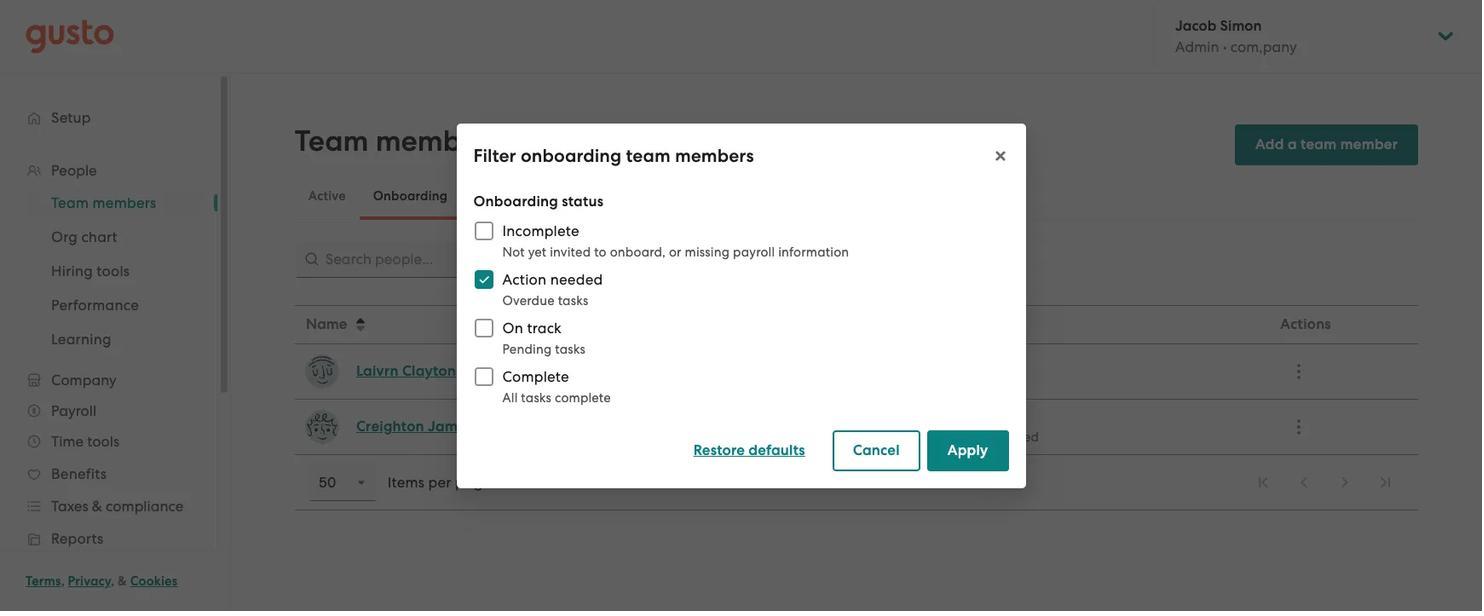 Task type: locate. For each thing, give the bounding box(es) containing it.
creighton james
[[356, 418, 472, 436]]

team members tab list
[[295, 172, 1419, 220]]

team
[[1301, 136, 1337, 153], [626, 144, 671, 167]]

cancel
[[853, 441, 900, 459]]

team for onboarding
[[626, 144, 671, 167]]

candidates button
[[461, 176, 558, 216]]

creighton james's avatar image
[[305, 410, 339, 444]]

1 vertical spatial tasks
[[555, 341, 585, 357]]

home image
[[26, 19, 114, 53]]

onboarding down the team members
[[373, 188, 448, 204]]

on
[[502, 319, 523, 336]]

onboarding inside dialog
[[521, 144, 622, 167]]

all tasks complete
[[502, 390, 611, 405]]

tasks down needed
[[558, 293, 588, 308]]

Complete checkbox
[[465, 358, 502, 395]]

add a team member button
[[1235, 124, 1419, 165]]

&
[[118, 574, 127, 589]]

cancel button
[[833, 430, 920, 471]]

onboarding for onboarding status
[[473, 192, 558, 210]]

list
[[1245, 464, 1405, 501]]

,
[[61, 574, 65, 589], [111, 574, 115, 589]]

team
[[295, 124, 369, 159]]

a
[[1288, 136, 1297, 153]]

Action needed checkbox
[[465, 260, 502, 298]]

creighton
[[356, 418, 424, 436]]

name
[[306, 315, 347, 333]]

terms , privacy , & cookies
[[26, 574, 178, 589]]

member
[[1340, 136, 1398, 153]]

1 horizontal spatial members
[[675, 144, 754, 167]]

2 vertical spatial tasks
[[521, 390, 552, 405]]

team inside onboarding people filters dialog
[[626, 144, 671, 167]]

1 vertical spatial onboarding
[[901, 430, 971, 445]]

0 horizontal spatial team
[[626, 144, 671, 167]]

cookies button
[[130, 571, 178, 592]]

1 horizontal spatial onboarding
[[901, 430, 971, 445]]

or
[[669, 244, 682, 260]]

1 , from the left
[[61, 574, 65, 589]]

members inside onboarding people filters dialog
[[675, 144, 754, 167]]

onboarding
[[521, 144, 622, 167], [901, 430, 971, 445]]

onboarding up incomplete
[[473, 192, 558, 210]]

defaults
[[749, 441, 805, 459]]

team members
[[295, 124, 501, 159]]

onboarding up status
[[521, 144, 622, 167]]

0 horizontal spatial onboarding
[[373, 188, 448, 204]]

not
[[502, 244, 525, 260]]

not yet invited to onboard, or missing payroll information
[[502, 244, 849, 260]]

tasks down track
[[555, 341, 585, 357]]

filter onboarding team members
[[473, 144, 754, 167]]

tasks down "complete" on the left bottom of page
[[521, 390, 552, 405]]

1 horizontal spatial team
[[1301, 136, 1337, 153]]

team for a
[[1301, 136, 1337, 153]]

incomplete
[[502, 222, 579, 239]]

new notifications image
[[676, 251, 694, 268]]

team up offboarding button
[[626, 144, 671, 167]]

0 horizontal spatial onboarding
[[521, 144, 622, 167]]

1 horizontal spatial onboarding
[[473, 192, 558, 210]]

grid containing name
[[295, 305, 1419, 455]]

invited
[[550, 244, 591, 260]]

members
[[376, 124, 501, 159], [675, 144, 754, 167]]

onboarding people filters dialog
[[456, 123, 1026, 488]]

, left privacy
[[61, 574, 65, 589]]

2 , from the left
[[111, 574, 115, 589]]

0 vertical spatial onboarding
[[521, 144, 622, 167]]

onboarding status
[[473, 192, 604, 210]]

onboarding inside onboarding people filters dialog
[[473, 192, 558, 210]]

started
[[996, 430, 1039, 445]]

missing
[[685, 244, 730, 260]]

add
[[1255, 136, 1284, 153]]

onboarding for self
[[901, 430, 971, 445]]

tasks
[[558, 293, 588, 308], [555, 341, 585, 357], [521, 390, 552, 405]]

team right a
[[1301, 136, 1337, 153]]

onboarding left not at the right bottom of the page
[[901, 430, 971, 445]]

laivrn clayton's avatar image
[[305, 355, 339, 389]]

self
[[876, 430, 898, 445]]

onboarding inside the onboarding button
[[373, 188, 448, 204]]

1 horizontal spatial ,
[[111, 574, 115, 589]]

onboarding for onboarding
[[373, 188, 448, 204]]

team inside button
[[1301, 136, 1337, 153]]

0 vertical spatial tasks
[[558, 293, 588, 308]]

onboarding
[[373, 188, 448, 204], [473, 192, 558, 210]]

active
[[308, 188, 346, 204]]

, left & at the left of page
[[111, 574, 115, 589]]

pending
[[502, 341, 552, 357]]

terms link
[[26, 574, 61, 589]]

Incomplete checkbox
[[465, 212, 502, 249]]

action needed
[[502, 271, 603, 288]]

0 horizontal spatial ,
[[61, 574, 65, 589]]

grid
[[295, 305, 1419, 455]]

overdue tasks
[[502, 293, 588, 308]]



Task type: vqa. For each thing, say whether or not it's contained in the screenshot.
"Save" corresponding to Save and continue
no



Task type: describe. For each thing, give the bounding box(es) containing it.
creighton james link
[[356, 417, 472, 437]]

action
[[502, 271, 547, 288]]

privacy link
[[68, 574, 111, 589]]

laivrn
[[356, 362, 398, 380]]

add a team member
[[1255, 136, 1398, 153]]

information
[[778, 244, 849, 260]]

tasks for track
[[555, 341, 585, 357]]

payroll
[[733, 244, 775, 260]]

items
[[388, 474, 425, 491]]

complete
[[555, 390, 611, 405]]

laivrn clayton link
[[356, 361, 456, 382]]

james
[[428, 418, 472, 436]]

per
[[428, 474, 451, 491]]

offboarding
[[572, 188, 648, 204]]

new notifications image
[[676, 251, 694, 268]]

apply
[[948, 441, 988, 459]]

terms
[[26, 574, 61, 589]]

onboard,
[[610, 244, 666, 260]]

active button
[[295, 176, 359, 216]]

list inside "page navigation" 'element'
[[1245, 464, 1405, 501]]

0 horizontal spatial members
[[376, 124, 501, 159]]

restore defaults
[[694, 441, 805, 459]]

account menu element
[[1153, 0, 1457, 72]]

restore
[[694, 441, 745, 459]]

pending tasks
[[502, 341, 585, 357]]

privacy
[[68, 574, 111, 589]]

name button
[[296, 307, 686, 343]]

On track checkbox
[[465, 309, 502, 346]]

offboarding button
[[558, 176, 662, 216]]

yet
[[528, 244, 547, 260]]

page
[[455, 474, 491, 491]]

clayton
[[402, 362, 456, 380]]

self onboarding not started
[[876, 430, 1039, 445]]

onboarding button
[[359, 176, 461, 216]]

overdue
[[502, 293, 555, 308]]

items per page
[[388, 474, 491, 491]]

candidates
[[475, 188, 545, 204]]

tasks for needed
[[558, 293, 588, 308]]

complete
[[502, 368, 569, 385]]

apply button
[[927, 430, 1009, 471]]

all
[[502, 390, 518, 405]]

to
[[594, 244, 607, 260]]

needed
[[550, 271, 603, 288]]

status
[[562, 192, 604, 210]]

on track
[[502, 319, 562, 336]]

restore defaults button
[[673, 430, 826, 471]]

not
[[974, 430, 993, 445]]

track
[[527, 319, 562, 336]]

cookies
[[130, 574, 178, 589]]

Search people... field
[[295, 240, 656, 278]]

page navigation element
[[295, 454, 1419, 511]]

filter
[[473, 144, 516, 167]]

onboarding for filter
[[521, 144, 622, 167]]

laivrn clayton
[[356, 362, 456, 380]]



